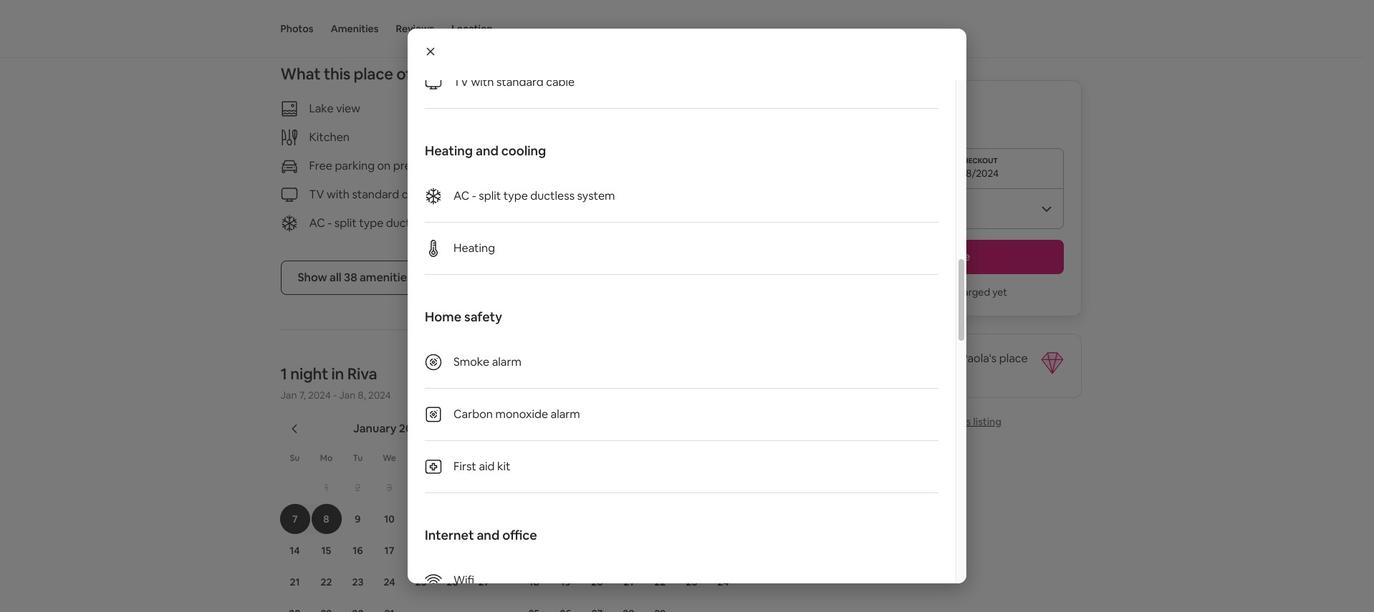 Task type: locate. For each thing, give the bounding box(es) containing it.
2 24 from the left
[[718, 576, 729, 589]]

1 horizontal spatial place
[[1000, 351, 1028, 366]]

heating inside list
[[454, 241, 495, 256]]

split down "heating and cooling"
[[479, 188, 501, 204]]

list containing smoke alarm
[[425, 337, 939, 494]]

list
[[425, 171, 939, 275], [425, 337, 939, 494]]

2 21 from the left
[[624, 576, 634, 589]]

offers
[[396, 64, 440, 84]]

23 button
[[342, 568, 374, 598], [676, 568, 708, 598]]

0 vertical spatial tv
[[454, 75, 469, 90]]

carla paola's place is usually fully booked.
[[834, 351, 1028, 381]]

1 vertical spatial place
[[1000, 351, 1028, 366]]

place right paola's
[[1000, 351, 1028, 366]]

home
[[425, 309, 462, 325]]

is
[[834, 366, 841, 381]]

cable down premises
[[402, 187, 431, 202]]

list for heating and cooling
[[425, 171, 939, 275]]

0 horizontal spatial 21 button
[[279, 568, 311, 598]]

2 2 from the left
[[689, 482, 695, 495]]

alarm right the smoke
[[492, 355, 522, 370]]

2 view from the left
[[601, 101, 625, 116]]

reserve button
[[834, 240, 1065, 274]]

be
[[938, 286, 950, 299]]

0 horizontal spatial place
[[354, 64, 393, 84]]

0 vertical spatial ac
[[454, 188, 470, 204]]

2 vertical spatial -
[[333, 389, 337, 402]]

1 vertical spatial ac
[[309, 216, 325, 231]]

2 23 from the left
[[686, 576, 698, 589]]

2 22 button from the left
[[645, 568, 676, 598]]

this left listing
[[954, 416, 971, 429]]

mo
[[320, 453, 333, 464]]

17, saturday, february 2024. unavailable button
[[708, 536, 739, 566]]

2024 up th
[[399, 421, 426, 436]]

21 right 20 button
[[624, 576, 634, 589]]

with down parking
[[327, 187, 350, 202]]

heating for heating
[[454, 241, 495, 256]]

2 down tu
[[355, 482, 361, 495]]

ac up show
[[309, 216, 325, 231]]

th
[[416, 453, 426, 464]]

- up all
[[328, 216, 332, 231]]

0 vertical spatial standard
[[497, 75, 544, 90]]

view for mountain view
[[601, 101, 625, 116]]

15, thursday, february 2024. unavailable button
[[645, 536, 675, 566]]

all
[[330, 270, 342, 285]]

safety
[[464, 309, 502, 325]]

1 vertical spatial tv
[[309, 187, 324, 202]]

6 button
[[468, 473, 500, 503]]

1 vertical spatial tv with standard cable
[[309, 187, 431, 202]]

1 horizontal spatial this
[[954, 416, 971, 429]]

2 up 9, friday, february 2024. available. select as check-in date. 'button'
[[689, 482, 695, 495]]

1 button up 8, thursday, february 2024. available. select as check-in date. "button"
[[645, 473, 676, 503]]

standard
[[497, 75, 544, 90], [352, 187, 399, 202]]

1 vertical spatial standard
[[352, 187, 399, 202]]

18 button
[[519, 568, 550, 598]]

2 button down tu
[[342, 473, 374, 503]]

1 vertical spatial with
[[327, 187, 350, 202]]

0 horizontal spatial 23 button
[[342, 568, 374, 598]]

0 vertical spatial -
[[472, 188, 476, 204]]

0 horizontal spatial ductless
[[386, 216, 430, 231]]

0 horizontal spatial 1
[[281, 364, 287, 384]]

0 vertical spatial tv with standard cable
[[454, 75, 575, 90]]

with down location
[[471, 75, 494, 90]]

heating up safety
[[454, 241, 495, 256]]

1 down mo
[[324, 482, 329, 495]]

and
[[476, 143, 499, 159], [477, 527, 500, 544]]

0 horizontal spatial 3
[[387, 482, 392, 495]]

1 vertical spatial cable
[[402, 187, 431, 202]]

mountain
[[549, 101, 598, 116]]

1 horizontal spatial 1 button
[[645, 473, 676, 503]]

21 for 2nd 21 button from left
[[624, 576, 634, 589]]

24 button down 17, saturday, february 2024. unavailable button
[[708, 568, 739, 598]]

1 3 button from the left
[[374, 473, 405, 503]]

tv
[[454, 75, 469, 90], [309, 187, 324, 202]]

1 horizontal spatial jan
[[339, 389, 356, 402]]

ac - split type ductless system up amenities
[[309, 216, 471, 231]]

tv right offers
[[454, 75, 469, 90]]

0 horizontal spatial 3 button
[[374, 473, 405, 503]]

- inside the 1 night in riva jan 7, 2024 - jan 8, 2024
[[333, 389, 337, 402]]

1 21 button from the left
[[279, 568, 311, 598]]

1 vertical spatial heating
[[454, 241, 495, 256]]

location button
[[452, 0, 493, 57]]

ac - split type ductless system up patio
[[454, 188, 615, 204]]

place left offers
[[354, 64, 393, 84]]

ac - split type ductless system
[[454, 188, 615, 204], [309, 216, 471, 231]]

0 horizontal spatial -
[[328, 216, 332, 231]]

ductless down premises
[[386, 216, 430, 231]]

8,
[[358, 389, 366, 402]]

1 23 from the left
[[352, 576, 364, 589]]

- down "heating and cooling"
[[472, 188, 476, 204]]

home safety
[[425, 309, 502, 325]]

0 horizontal spatial with
[[327, 187, 350, 202]]

1 left night
[[281, 364, 287, 384]]

tv down free
[[309, 187, 324, 202]]

first aid kit
[[454, 459, 511, 474]]

0 vertical spatial and
[[476, 143, 499, 159]]

first
[[454, 459, 477, 474]]

patio or balcony
[[549, 216, 633, 231]]

2 button up 9, friday, february 2024. available. select as check-in date. 'button'
[[676, 473, 708, 503]]

7, wednesday, february 2024. available. select as check-in date. button
[[614, 505, 644, 535]]

listing
[[974, 416, 1002, 429]]

1 horizontal spatial 21 button
[[613, 568, 645, 598]]

ac inside list
[[454, 188, 470, 204]]

24 button
[[374, 568, 405, 598], [708, 568, 739, 598]]

1 vertical spatial wifi
[[454, 573, 475, 588]]

0 horizontal spatial 22 button
[[311, 568, 342, 598]]

0 vertical spatial wifi
[[549, 130, 570, 145]]

5, monday, february 2024. available. select as check-in date. button
[[551, 505, 581, 535]]

0 vertical spatial with
[[471, 75, 494, 90]]

2 22 from the left
[[655, 576, 666, 589]]

1 horizontal spatial standard
[[497, 75, 544, 90]]

list for home safety
[[425, 337, 939, 494]]

cable up mountain
[[546, 75, 575, 90]]

1 horizontal spatial system
[[577, 188, 615, 204]]

24 down 17, saturday, february 2024. unavailable button
[[718, 576, 729, 589]]

reviews button
[[396, 0, 434, 57]]

2 list from the top
[[425, 337, 939, 494]]

2024 right 7,
[[308, 389, 331, 402]]

ductless up patio
[[531, 188, 575, 204]]

10 button
[[374, 505, 405, 535]]

1 3 from the left
[[387, 482, 392, 495]]

22 down 15 button
[[321, 576, 332, 589]]

2 jan from the left
[[339, 389, 356, 402]]

2 horizontal spatial -
[[472, 188, 476, 204]]

1 horizontal spatial wifi
[[549, 130, 570, 145]]

monoxide
[[496, 407, 548, 422]]

with
[[471, 75, 494, 90], [327, 187, 350, 202]]

wifi inside what this place offers dialog
[[454, 573, 475, 588]]

cooling
[[501, 143, 546, 159]]

1 horizontal spatial 22 button
[[645, 568, 676, 598]]

23 button down 16 button
[[342, 568, 374, 598]]

charged
[[952, 286, 991, 299]]

1 vertical spatial type
[[359, 216, 384, 231]]

0 horizontal spatial standard
[[352, 187, 399, 202]]

23 down "16, friday, february 2024. unavailable" button
[[686, 576, 698, 589]]

1 horizontal spatial 2 button
[[676, 473, 708, 503]]

2 horizontal spatial 1
[[658, 482, 663, 495]]

0 horizontal spatial 2 button
[[342, 473, 374, 503]]

1 24 from the left
[[384, 576, 395, 589]]

3 up 10, saturday, february 2024. available. select as check-in date. button at bottom right
[[721, 482, 726, 495]]

1 horizontal spatial ac
[[454, 188, 470, 204]]

heating
[[425, 143, 473, 159], [454, 241, 495, 256]]

free
[[309, 158, 332, 173]]

1 view from the left
[[336, 101, 361, 116]]

wifi left 27
[[454, 573, 475, 588]]

system down premises
[[433, 216, 471, 231]]

location
[[452, 22, 493, 35]]

wifi up pool
[[549, 130, 570, 145]]

internet and office
[[425, 527, 537, 544]]

ac
[[454, 188, 470, 204], [309, 216, 325, 231]]

0 horizontal spatial this
[[324, 64, 350, 84]]

1 vertical spatial list
[[425, 337, 939, 494]]

fully
[[882, 366, 904, 381]]

standard inside what this place offers dialog
[[497, 75, 544, 90]]

cable inside what this place offers dialog
[[546, 75, 575, 90]]

carla
[[931, 351, 959, 366]]

and left office
[[477, 527, 500, 544]]

1 horizontal spatial ductless
[[531, 188, 575, 204]]

3
[[387, 482, 392, 495], [721, 482, 726, 495]]

list containing ac - split type ductless system
[[425, 171, 939, 275]]

standard up the cooling
[[497, 75, 544, 90]]

0 vertical spatial system
[[577, 188, 615, 204]]

23 down 16 button
[[352, 576, 364, 589]]

1 up 8, thursday, february 2024. available. select as check-in date. "button"
[[658, 482, 663, 495]]

22 button down 15, thursday, february 2024. unavailable "button"
[[645, 568, 676, 598]]

1 vertical spatial and
[[477, 527, 500, 544]]

21 for 1st 21 button
[[290, 576, 300, 589]]

1 1 button from the left
[[311, 473, 342, 503]]

photos
[[281, 22, 314, 35]]

0 horizontal spatial jan
[[281, 389, 297, 402]]

kitchen
[[309, 130, 350, 145]]

20 button
[[582, 568, 613, 598]]

0 vertical spatial heating
[[425, 143, 473, 159]]

view right mountain
[[601, 101, 625, 116]]

split up '38' at left top
[[335, 216, 357, 231]]

0 horizontal spatial 21
[[290, 576, 300, 589]]

0 horizontal spatial tv
[[309, 187, 324, 202]]

2024
[[308, 389, 331, 402], [368, 389, 391, 402], [399, 421, 426, 436], [641, 421, 667, 436]]

amenities button
[[331, 0, 379, 57]]

parking
[[335, 158, 375, 173]]

usually
[[844, 366, 879, 381]]

3 button up 10, saturday, february 2024. available. select as check-in date. button at bottom right
[[708, 473, 739, 503]]

17 button
[[374, 536, 405, 566]]

21 down 14
[[290, 576, 300, 589]]

this
[[324, 64, 350, 84], [954, 416, 971, 429]]

report this listing button
[[896, 416, 1002, 429]]

system inside list
[[577, 188, 615, 204]]

amenities
[[360, 270, 413, 285]]

wifi
[[549, 130, 570, 145], [454, 573, 475, 588]]

jan
[[281, 389, 297, 402], [339, 389, 356, 402]]

1 vertical spatial -
[[328, 216, 332, 231]]

22 button down 15 button
[[311, 568, 342, 598]]

jan left 7,
[[281, 389, 297, 402]]

tv with standard cable up mountain
[[454, 75, 575, 90]]

17
[[385, 545, 394, 558]]

1 horizontal spatial 3 button
[[708, 473, 739, 503]]

tv with standard cable down free parking on premises
[[309, 187, 431, 202]]

1 vertical spatial alarm
[[551, 407, 580, 422]]

0 horizontal spatial ac
[[309, 216, 325, 231]]

split
[[479, 188, 501, 204], [335, 216, 357, 231]]

0 vertical spatial ac - split type ductless system
[[454, 188, 615, 204]]

type up amenities
[[359, 216, 384, 231]]

2 3 button from the left
[[708, 473, 739, 503]]

0 vertical spatial list
[[425, 171, 939, 275]]

lake
[[309, 101, 334, 116]]

1 horizontal spatial tv with standard cable
[[454, 75, 575, 90]]

1 2 from the left
[[355, 482, 361, 495]]

1 button down mo
[[311, 473, 342, 503]]

and left the cooling
[[476, 143, 499, 159]]

21 button down 14, wednesday, february 2024. unavailable "button" at the left bottom
[[613, 568, 645, 598]]

you won't be charged yet
[[891, 286, 1008, 299]]

24 for second 24 button from the right
[[384, 576, 395, 589]]

0 vertical spatial this
[[324, 64, 350, 84]]

22 down 15, thursday, february 2024. unavailable "button"
[[655, 576, 666, 589]]

1 horizontal spatial tv
[[454, 75, 469, 90]]

0 horizontal spatial wifi
[[454, 573, 475, 588]]

24 left 25
[[384, 576, 395, 589]]

place inside carla paola's place is usually fully booked.
[[1000, 351, 1028, 366]]

1 horizontal spatial split
[[479, 188, 501, 204]]

view right lake
[[336, 101, 361, 116]]

alarm right monoxide
[[551, 407, 580, 422]]

0 horizontal spatial 2
[[355, 482, 361, 495]]

calendar application
[[263, 406, 1230, 613]]

0 vertical spatial type
[[504, 188, 528, 204]]

23 button down "16, friday, february 2024. unavailable" button
[[676, 568, 708, 598]]

this up lake view
[[324, 64, 350, 84]]

1 horizontal spatial 22
[[655, 576, 666, 589]]

1 horizontal spatial view
[[601, 101, 625, 116]]

1 horizontal spatial 21
[[624, 576, 634, 589]]

2 button
[[342, 473, 374, 503], [676, 473, 708, 503]]

jan left 8,
[[339, 389, 356, 402]]

aid
[[479, 459, 495, 474]]

standard down free parking on premises
[[352, 187, 399, 202]]

21 button down 14 button
[[279, 568, 311, 598]]

system up patio or balcony
[[577, 188, 615, 204]]

0 horizontal spatial alarm
[[492, 355, 522, 370]]

0 vertical spatial place
[[354, 64, 393, 84]]

1 vertical spatial this
[[954, 416, 971, 429]]

2 24 button from the left
[[708, 568, 739, 598]]

- down "in"
[[333, 389, 337, 402]]

1 vertical spatial split
[[335, 216, 357, 231]]

24 button left 25
[[374, 568, 405, 598]]

tv with standard cable inside what this place offers dialog
[[454, 75, 575, 90]]

2
[[355, 482, 361, 495], [689, 482, 695, 495]]

3 down we
[[387, 482, 392, 495]]

1 horizontal spatial -
[[333, 389, 337, 402]]

1 horizontal spatial 3
[[721, 482, 726, 495]]

heating for heating and cooling
[[425, 143, 473, 159]]

ac down "heating and cooling"
[[454, 188, 470, 204]]

1 horizontal spatial 2
[[689, 482, 695, 495]]

1 horizontal spatial 23
[[686, 576, 698, 589]]

heating right on
[[425, 143, 473, 159]]

1 horizontal spatial 23 button
[[676, 568, 708, 598]]

0 horizontal spatial 24 button
[[374, 568, 405, 598]]

1/8/2024 button
[[834, 148, 1065, 188]]

1 21 from the left
[[290, 576, 300, 589]]

0 vertical spatial split
[[479, 188, 501, 204]]

1 horizontal spatial type
[[504, 188, 528, 204]]

report this listing
[[919, 416, 1002, 429]]

0 horizontal spatial split
[[335, 216, 357, 231]]

balcony
[[592, 216, 633, 231]]

24 for first 24 button from right
[[718, 576, 729, 589]]

0 horizontal spatial 1 button
[[311, 473, 342, 503]]

1 list from the top
[[425, 171, 939, 275]]

0 horizontal spatial 24
[[384, 576, 395, 589]]

0 vertical spatial cable
[[546, 75, 575, 90]]

night
[[290, 364, 328, 384]]

6
[[481, 482, 487, 495]]

1 horizontal spatial 24
[[718, 576, 729, 589]]

1 horizontal spatial 24 button
[[708, 568, 739, 598]]

2 3 from the left
[[721, 482, 726, 495]]

1 vertical spatial ac - split type ductless system
[[309, 216, 471, 231]]

1 horizontal spatial cable
[[546, 75, 575, 90]]

3 button down we
[[374, 473, 405, 503]]

washer
[[549, 187, 589, 202]]

0 horizontal spatial view
[[336, 101, 361, 116]]

10
[[384, 513, 395, 526]]

9
[[355, 513, 361, 526]]

0 horizontal spatial cable
[[402, 187, 431, 202]]

1 horizontal spatial alarm
[[551, 407, 580, 422]]

0 horizontal spatial 23
[[352, 576, 364, 589]]

type down the cooling
[[504, 188, 528, 204]]

tv with standard cable
[[454, 75, 575, 90], [309, 187, 431, 202]]

0 horizontal spatial 22
[[321, 576, 332, 589]]

0 vertical spatial ductless
[[531, 188, 575, 204]]

you
[[891, 286, 908, 299]]



Task type: vqa. For each thing, say whether or not it's contained in the screenshot.
the Fr
yes



Task type: describe. For each thing, give the bounding box(es) containing it.
0 horizontal spatial tv with standard cable
[[309, 187, 431, 202]]

7
[[292, 513, 298, 526]]

14, wednesday, february 2024. unavailable button
[[614, 536, 644, 566]]

carbon monoxide alarm
[[454, 407, 580, 422]]

january 2024
[[353, 421, 426, 436]]

type inside list
[[504, 188, 528, 204]]

tu
[[353, 453, 363, 464]]

27
[[479, 576, 490, 589]]

tv inside what this place offers dialog
[[454, 75, 469, 90]]

1 vertical spatial ductless
[[386, 216, 430, 231]]

27 button
[[468, 568, 500, 598]]

2024 right february
[[641, 421, 667, 436]]

38
[[344, 270, 357, 285]]

kit
[[497, 459, 511, 474]]

carbon
[[454, 407, 493, 422]]

16, friday, february 2024. unavailable button
[[677, 536, 707, 566]]

0 vertical spatial alarm
[[492, 355, 522, 370]]

$325 aud
[[834, 97, 907, 118]]

19
[[561, 576, 571, 589]]

1 23 button from the left
[[342, 568, 374, 598]]

office
[[502, 527, 537, 544]]

1 22 button from the left
[[311, 568, 342, 598]]

pool
[[549, 158, 572, 173]]

1 2 button from the left
[[342, 473, 374, 503]]

show all 38 amenities button
[[281, 261, 430, 295]]

1 jan from the left
[[281, 389, 297, 402]]

and for office
[[477, 527, 500, 544]]

smoke
[[454, 355, 490, 370]]

2 21 button from the left
[[613, 568, 645, 598]]

or
[[578, 216, 589, 231]]

fr
[[449, 453, 457, 464]]

1 24 button from the left
[[374, 568, 405, 598]]

won't
[[910, 286, 936, 299]]

february 2024
[[590, 421, 667, 436]]

25 button
[[405, 568, 437, 598]]

patio
[[549, 216, 576, 231]]

internet
[[425, 527, 474, 544]]

7,
[[299, 389, 306, 402]]

ac - split type ductless system inside list
[[454, 188, 615, 204]]

1 inside the 1 night in riva jan 7, 2024 - jan 8, 2024
[[281, 364, 287, 384]]

20
[[591, 576, 603, 589]]

26 button
[[437, 568, 468, 598]]

paola's
[[961, 351, 997, 366]]

premises
[[393, 158, 441, 173]]

16
[[353, 545, 363, 558]]

view for lake view
[[336, 101, 361, 116]]

18
[[529, 576, 539, 589]]

9 button
[[342, 505, 374, 535]]

we
[[383, 453, 396, 464]]

su
[[290, 453, 300, 464]]

8 button
[[311, 505, 342, 535]]

2024 right 8,
[[368, 389, 391, 402]]

- inside list
[[472, 188, 476, 204]]

this for what
[[324, 64, 350, 84]]

15
[[321, 545, 331, 558]]

16 button
[[342, 536, 374, 566]]

show
[[298, 270, 327, 285]]

place for this
[[354, 64, 393, 84]]

on
[[377, 158, 391, 173]]

2 23 button from the left
[[676, 568, 708, 598]]

this for report
[[954, 416, 971, 429]]

reviews
[[396, 22, 434, 35]]

5 button
[[437, 473, 468, 503]]

9, friday, february 2024. available. select as check-in date. button
[[677, 505, 707, 535]]

1 horizontal spatial 1
[[324, 482, 329, 495]]

8
[[323, 513, 329, 526]]

lake view
[[309, 101, 361, 116]]

mountain view
[[549, 101, 625, 116]]

what this place offers dialog
[[408, 18, 967, 608]]

8, thursday, february 2024. available. select as check-in date. button
[[645, 505, 675, 535]]

2 1 button from the left
[[645, 473, 676, 503]]

reserve
[[928, 249, 971, 264]]

split inside list
[[479, 188, 501, 204]]

smoke alarm
[[454, 355, 522, 370]]

place for paola's
[[1000, 351, 1028, 366]]

2 2 button from the left
[[676, 473, 708, 503]]

february
[[590, 421, 638, 436]]

show all 38 amenities
[[298, 270, 413, 285]]

and for cooling
[[476, 143, 499, 159]]

5
[[450, 482, 455, 495]]

12, monday, february 2024. available. select as check-in date. button
[[551, 536, 581, 566]]

in
[[331, 364, 344, 384]]

0 horizontal spatial type
[[359, 216, 384, 231]]

1/8/2024
[[958, 167, 999, 180]]

10, saturday, february 2024. available. select as check-in date. button
[[708, 505, 739, 535]]

3 for 1st 3 "button" from left
[[387, 482, 392, 495]]

free parking on premises
[[309, 158, 441, 173]]

7 button
[[279, 505, 311, 535]]

26
[[447, 576, 458, 589]]

booked.
[[906, 366, 950, 381]]

14
[[290, 545, 300, 558]]

january
[[353, 421, 397, 436]]

13, tuesday, february 2024. this day is only available for checkout. button
[[582, 536, 612, 566]]

amenities
[[331, 22, 379, 35]]

riva
[[347, 364, 377, 384]]

report
[[919, 416, 952, 429]]

3 for 2nd 3 "button"
[[721, 482, 726, 495]]

19 button
[[550, 568, 582, 598]]

1 22 from the left
[[321, 576, 332, 589]]

0 horizontal spatial system
[[433, 216, 471, 231]]

6, tuesday, february 2024. available. select as check-in date. button
[[582, 505, 612, 535]]

sa
[[479, 453, 489, 464]]

with inside what this place offers dialog
[[471, 75, 494, 90]]

what
[[281, 64, 321, 84]]

1 night in riva jan 7, 2024 - jan 8, 2024
[[281, 364, 391, 402]]

ductless inside list
[[531, 188, 575, 204]]

photos button
[[281, 0, 314, 57]]

heating and cooling
[[425, 143, 546, 159]]



